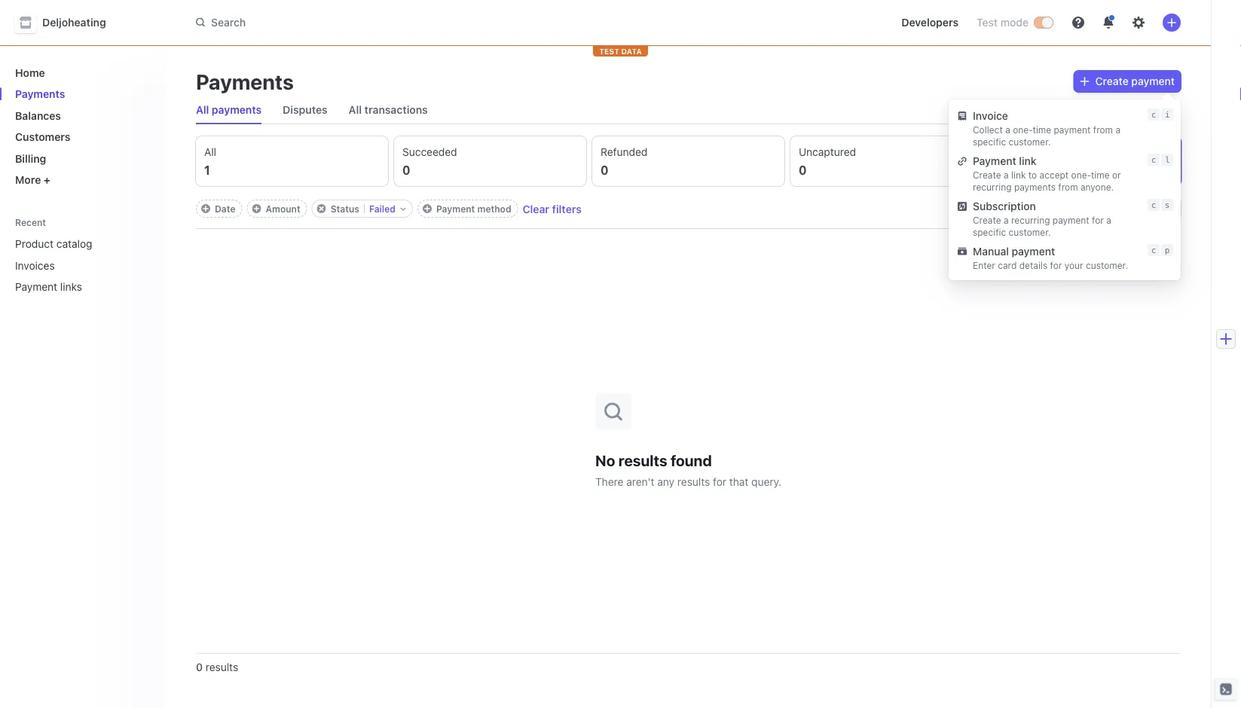 Task type: describe. For each thing, give the bounding box(es) containing it.
test
[[977, 16, 998, 29]]

payment inside subscription create a recurring payment for a specific customer.
[[1053, 215, 1090, 225]]

enter
[[973, 260, 995, 271]]

your
[[1065, 260, 1083, 271]]

notifications image
[[1103, 17, 1115, 29]]

developers
[[902, 16, 959, 29]]

payments inside all payments link
[[212, 104, 262, 116]]

1 vertical spatial link
[[1011, 170, 1026, 180]]

links
[[60, 281, 82, 293]]

clear filters
[[523, 203, 582, 215]]

p
[[1165, 245, 1170, 255]]

aren't
[[626, 476, 655, 488]]

0 for refunded 0
[[601, 163, 609, 177]]

payment link create a link to accept one-time or recurring payments from anyone.
[[973, 155, 1121, 192]]

home
[[15, 66, 45, 79]]

invoice
[[973, 110, 1008, 122]]

anyone.
[[1081, 182, 1114, 192]]

edit columns button
[[1090, 198, 1181, 219]]

deljoheating button
[[15, 12, 121, 33]]

create inside the payment link create a link to accept one-time or recurring payments from anyone.
[[973, 170, 1001, 180]]

one- inside invoice collect a one-time payment from a specific customer.
[[1013, 124, 1033, 135]]

mode
[[1001, 16, 1029, 29]]

payment method
[[436, 203, 511, 214]]

disputes link
[[277, 99, 334, 121]]

amount
[[266, 203, 300, 214]]

l
[[1165, 155, 1170, 164]]

add amount image
[[252, 204, 261, 213]]

specific inside subscription create a recurring payment for a specific customer.
[[973, 227, 1006, 237]]

transactions
[[364, 104, 428, 116]]

c for manual payment
[[1151, 245, 1156, 255]]

+
[[44, 174, 50, 186]]

one- inside the payment link create a link to accept one-time or recurring payments from anyone.
[[1071, 170, 1091, 180]]

found
[[671, 452, 712, 470]]

refunded 0
[[601, 146, 648, 177]]

payment inside popup button
[[1131, 75, 1175, 87]]

no results found there aren't any results for that query.
[[595, 452, 782, 488]]

c for payment link
[[1151, 155, 1156, 164]]

succeeded 0
[[402, 146, 457, 177]]

disputes
[[283, 104, 328, 116]]

uncaptured
[[799, 146, 856, 158]]

all transactions link
[[343, 99, 434, 121]]

developers link
[[896, 11, 965, 35]]

all for 1
[[204, 146, 216, 158]]

billing link
[[9, 146, 154, 171]]

a up or
[[1116, 124, 1121, 135]]

a down the subscription
[[1004, 215, 1009, 225]]

there
[[595, 476, 624, 488]]

0 for succeeded 0
[[402, 163, 410, 177]]

customer. inside subscription create a recurring payment for a specific customer.
[[1009, 227, 1051, 237]]

data
[[621, 47, 642, 55]]

payment links link
[[9, 275, 133, 299]]

for inside no results found there aren't any results for that query.
[[713, 476, 727, 488]]

invoice collect a one-time payment from a specific customer.
[[973, 110, 1121, 147]]

recent navigation links element
[[0, 216, 166, 299]]

filters
[[552, 203, 582, 215]]

method
[[477, 203, 511, 214]]

date
[[215, 203, 236, 214]]

manual
[[973, 245, 1009, 258]]

clear filters toolbar
[[196, 200, 582, 218]]

catalog
[[56, 238, 92, 250]]

all 1
[[204, 146, 216, 177]]

tab list containing all payments
[[190, 96, 1181, 124]]

payment for payment link create a link to accept one-time or recurring payments from anyone.
[[973, 155, 1016, 167]]

payments inside the payment link create a link to accept one-time or recurring payments from anyone.
[[1014, 182, 1056, 192]]

accept
[[1040, 170, 1069, 180]]

uncaptured 0
[[799, 146, 856, 177]]

billing
[[15, 152, 46, 165]]

export
[[1044, 202, 1078, 215]]

deljoheating
[[42, 16, 106, 29]]

product
[[15, 238, 54, 250]]

balances
[[15, 109, 61, 122]]

columns
[[1132, 202, 1175, 215]]

test mode
[[977, 16, 1029, 29]]

invoices
[[15, 259, 55, 272]]

payments inside core navigation links "element"
[[15, 88, 65, 100]]

refunded
[[601, 146, 648, 158]]

results for no
[[619, 452, 667, 470]]

no
[[595, 452, 615, 470]]

that
[[729, 476, 749, 488]]

add date image
[[201, 204, 210, 213]]

all payments link
[[190, 99, 268, 121]]

0 for uncaptured 0
[[799, 163, 807, 177]]

product catalog
[[15, 238, 92, 250]]

svg image
[[1080, 77, 1089, 86]]

succeeded
[[402, 146, 457, 158]]

tab list containing 1
[[196, 136, 1181, 186]]

0 results
[[196, 661, 238, 674]]

s
[[1165, 200, 1170, 210]]

failed for failed
[[369, 203, 396, 214]]

edit
[[1109, 202, 1129, 215]]

all transactions
[[349, 104, 428, 116]]

test
[[599, 47, 619, 55]]

more
[[15, 174, 41, 186]]

c for subscription
[[1151, 200, 1156, 210]]

edit status image
[[400, 206, 406, 212]]

c for invoice
[[1151, 110, 1156, 119]]

settings image
[[1133, 17, 1145, 29]]

edit columns
[[1109, 202, 1175, 215]]



Task type: locate. For each thing, give the bounding box(es) containing it.
0 vertical spatial recurring
[[973, 182, 1012, 192]]

payment for payment links
[[15, 281, 57, 293]]

time inside the payment link create a link to accept one-time or recurring payments from anyone.
[[1091, 170, 1110, 180]]

2 c from the top
[[1151, 155, 1156, 164]]

Search search field
[[187, 9, 612, 36]]

customer. up to
[[1009, 136, 1051, 147]]

status
[[331, 203, 359, 214]]

c left "p"
[[1151, 245, 1156, 255]]

query.
[[751, 476, 782, 488]]

1 horizontal spatial for
[[1050, 260, 1062, 271]]

one-
[[1013, 124, 1033, 135], [1071, 170, 1091, 180]]

results
[[619, 452, 667, 470], [677, 476, 710, 488], [206, 661, 238, 674]]

balances link
[[9, 103, 154, 128]]

payment down collect
[[973, 155, 1016, 167]]

1 vertical spatial tab list
[[196, 136, 1181, 186]]

subscription create a recurring payment for a specific customer.
[[973, 200, 1111, 237]]

1
[[204, 163, 210, 177]]

1 vertical spatial from
[[1058, 182, 1078, 192]]

recurring inside subscription create a recurring payment for a specific customer.
[[1011, 215, 1050, 225]]

subscription
[[973, 200, 1036, 213]]

failed 0
[[997, 146, 1028, 177]]

2 vertical spatial results
[[206, 661, 238, 674]]

export button
[[1025, 198, 1084, 219]]

payments up balances on the left top of page
[[15, 88, 65, 100]]

recurring inside the payment link create a link to accept one-time or recurring payments from anyone.
[[973, 182, 1012, 192]]

payment down "invoices"
[[15, 281, 57, 293]]

i
[[1165, 110, 1170, 119]]

1 vertical spatial payments
[[1014, 182, 1056, 192]]

manual payment enter card details for your customer.
[[973, 245, 1128, 271]]

search
[[211, 16, 246, 28]]

tab list
[[190, 96, 1181, 124], [196, 136, 1181, 186]]

payment up i
[[1131, 75, 1175, 87]]

0 vertical spatial payment
[[973, 155, 1016, 167]]

failed inside tab list
[[997, 146, 1028, 158]]

all up all 1
[[196, 104, 209, 116]]

payment down anyone. at the top of page
[[1053, 215, 1090, 225]]

c
[[1151, 110, 1156, 119], [1151, 155, 1156, 164], [1151, 200, 1156, 210], [1151, 245, 1156, 255]]

any
[[657, 476, 675, 488]]

a inside the payment link create a link to accept one-time or recurring payments from anyone.
[[1004, 170, 1009, 180]]

customer. up manual payment enter card details for your customer.
[[1009, 227, 1051, 237]]

clear filters button
[[523, 203, 582, 215]]

0 vertical spatial from
[[1093, 124, 1113, 135]]

recurring down the subscription
[[1011, 215, 1050, 225]]

core navigation links element
[[9, 60, 154, 192]]

0 inside uncaptured 0
[[799, 163, 807, 177]]

1 horizontal spatial payment
[[436, 203, 475, 214]]

2 horizontal spatial payment
[[973, 155, 1016, 167]]

1 horizontal spatial time
[[1091, 170, 1110, 180]]

clear
[[523, 203, 549, 215]]

recurring up the subscription
[[973, 182, 1012, 192]]

or
[[1112, 170, 1121, 180]]

0 horizontal spatial failed
[[369, 203, 396, 214]]

0 for failed 0
[[997, 163, 1005, 177]]

payment inside manual payment enter card details for your customer.
[[1012, 245, 1055, 258]]

customer. inside invoice collect a one-time payment from a specific customer.
[[1009, 136, 1051, 147]]

more +
[[15, 174, 50, 186]]

from down accept
[[1058, 182, 1078, 192]]

for left your in the right of the page
[[1050, 260, 1062, 271]]

failed inside clear filters toolbar
[[369, 203, 396, 214]]

c left l
[[1151, 155, 1156, 164]]

1 vertical spatial payment
[[436, 203, 475, 214]]

1 horizontal spatial failed
[[997, 146, 1028, 158]]

time inside invoice collect a one-time payment from a specific customer.
[[1033, 124, 1051, 135]]

1 vertical spatial time
[[1091, 170, 1110, 180]]

all left 'transactions'
[[349, 104, 362, 116]]

collect
[[973, 124, 1003, 135]]

all inside all transactions link
[[349, 104, 362, 116]]

0 inside failed 0
[[997, 163, 1005, 177]]

specific down collect
[[973, 136, 1006, 147]]

all for transactions
[[349, 104, 362, 116]]

add payment method image
[[423, 204, 432, 213]]

failed for failed 0
[[997, 146, 1028, 158]]

c left s
[[1151, 200, 1156, 210]]

0 horizontal spatial for
[[713, 476, 727, 488]]

2 horizontal spatial for
[[1092, 215, 1104, 225]]

from inside invoice collect a one-time payment from a specific customer.
[[1093, 124, 1113, 135]]

0 horizontal spatial from
[[1058, 182, 1078, 192]]

one- up anyone. at the top of page
[[1071, 170, 1091, 180]]

a
[[1005, 124, 1010, 135], [1116, 124, 1121, 135], [1004, 170, 1009, 180], [1004, 215, 1009, 225], [1106, 215, 1111, 225]]

payment for payment method
[[436, 203, 475, 214]]

product catalog link
[[9, 232, 133, 256]]

recent element
[[0, 232, 166, 299]]

0 horizontal spatial time
[[1033, 124, 1051, 135]]

all inside all payments link
[[196, 104, 209, 116]]

1 vertical spatial customer.
[[1009, 227, 1051, 237]]

card
[[998, 260, 1017, 271]]

0 horizontal spatial results
[[206, 661, 238, 674]]

for for subscription
[[1092, 215, 1104, 225]]

0 vertical spatial time
[[1033, 124, 1051, 135]]

create inside create payment popup button
[[1095, 75, 1129, 87]]

0 vertical spatial one-
[[1013, 124, 1033, 135]]

3 c from the top
[[1151, 200, 1156, 210]]

link up to
[[1019, 155, 1037, 167]]

2 specific from the top
[[973, 227, 1006, 237]]

0
[[402, 163, 410, 177], [601, 163, 609, 177], [799, 163, 807, 177], [997, 163, 1005, 177], [196, 661, 203, 674]]

for inside manual payment enter card details for your customer.
[[1050, 260, 1062, 271]]

payment inside clear filters toolbar
[[436, 203, 475, 214]]

payment inside invoice collect a one-time payment from a specific customer.
[[1054, 124, 1091, 135]]

1 vertical spatial results
[[677, 476, 710, 488]]

2 vertical spatial for
[[713, 476, 727, 488]]

payment up 'details'
[[1012, 245, 1055, 258]]

0 inside the succeeded 0
[[402, 163, 410, 177]]

customer.
[[1009, 136, 1051, 147], [1009, 227, 1051, 237], [1086, 260, 1128, 271]]

0 horizontal spatial payment
[[15, 281, 57, 293]]

1 vertical spatial specific
[[973, 227, 1006, 237]]

specific inside invoice collect a one-time payment from a specific customer.
[[973, 136, 1006, 147]]

1 vertical spatial recurring
[[1011, 215, 1050, 225]]

create payment button
[[1074, 71, 1181, 92]]

time up the payment link create a link to accept one-time or recurring payments from anyone.
[[1033, 124, 1051, 135]]

1 horizontal spatial one-
[[1071, 170, 1091, 180]]

0 vertical spatial specific
[[973, 136, 1006, 147]]

payments up "all payments"
[[196, 69, 294, 94]]

failed down collect
[[997, 146, 1028, 158]]

1 horizontal spatial from
[[1093, 124, 1113, 135]]

create
[[1095, 75, 1129, 87], [973, 170, 1001, 180], [973, 215, 1001, 225]]

customer. inside manual payment enter card details for your customer.
[[1086, 260, 1128, 271]]

invoices link
[[9, 253, 133, 278]]

failed left edit status image
[[369, 203, 396, 214]]

link left to
[[1011, 170, 1026, 180]]

a down anyone. at the top of page
[[1106, 215, 1111, 225]]

1 vertical spatial failed
[[369, 203, 396, 214]]

payment right add payment method image
[[436, 203, 475, 214]]

all
[[196, 104, 209, 116], [349, 104, 362, 116], [204, 146, 216, 158]]

1 horizontal spatial results
[[619, 452, 667, 470]]

payments up all 1
[[212, 104, 262, 116]]

customers link
[[9, 125, 154, 149]]

customers
[[15, 131, 70, 143]]

0 vertical spatial customer.
[[1009, 136, 1051, 147]]

0 horizontal spatial payments
[[15, 88, 65, 100]]

0 vertical spatial link
[[1019, 155, 1037, 167]]

for
[[1092, 215, 1104, 225], [1050, 260, 1062, 271], [713, 476, 727, 488]]

create payment
[[1095, 75, 1175, 87]]

0 horizontal spatial payments
[[212, 104, 262, 116]]

one- up failed 0 at right
[[1013, 124, 1033, 135]]

for inside subscription create a recurring payment for a specific customer.
[[1092, 215, 1104, 225]]

for left 'that'
[[713, 476, 727, 488]]

payments
[[212, 104, 262, 116], [1014, 182, 1056, 192]]

2 vertical spatial customer.
[[1086, 260, 1128, 271]]

0 vertical spatial for
[[1092, 215, 1104, 225]]

for for manual payment
[[1050, 260, 1062, 271]]

1 c from the top
[[1151, 110, 1156, 119]]

test data
[[599, 47, 642, 55]]

payments down to
[[1014, 182, 1056, 192]]

failed
[[997, 146, 1028, 158], [369, 203, 396, 214]]

payment
[[973, 155, 1016, 167], [436, 203, 475, 214], [15, 281, 57, 293]]

results for 0
[[206, 661, 238, 674]]

payment inside the payment link create a link to accept one-time or recurring payments from anyone.
[[973, 155, 1016, 167]]

0 inside refunded 0
[[601, 163, 609, 177]]

c left i
[[1151, 110, 1156, 119]]

time up anyone. at the top of page
[[1091, 170, 1110, 180]]

payment
[[1131, 75, 1175, 87], [1054, 124, 1091, 135], [1053, 215, 1090, 225], [1012, 245, 1055, 258]]

0 vertical spatial create
[[1095, 75, 1129, 87]]

payment links
[[15, 281, 82, 293]]

0 horizontal spatial one-
[[1013, 124, 1033, 135]]

all payments
[[196, 104, 262, 116]]

0 vertical spatial tab list
[[190, 96, 1181, 124]]

1 horizontal spatial payments
[[196, 69, 294, 94]]

from up or
[[1093, 124, 1113, 135]]

1 horizontal spatial payments
[[1014, 182, 1056, 192]]

a left to
[[1004, 170, 1009, 180]]

0 vertical spatial payments
[[212, 104, 262, 116]]

create down the subscription
[[973, 215, 1001, 225]]

Search text field
[[187, 9, 612, 36]]

payment inside recent element
[[15, 281, 57, 293]]

1 vertical spatial for
[[1050, 260, 1062, 271]]

payment up accept
[[1054, 124, 1091, 135]]

details
[[1019, 260, 1048, 271]]

link
[[1019, 155, 1037, 167], [1011, 170, 1026, 180]]

recurring
[[973, 182, 1012, 192], [1011, 215, 1050, 225]]

home link
[[9, 60, 154, 85]]

all for payments
[[196, 104, 209, 116]]

2 horizontal spatial results
[[677, 476, 710, 488]]

help image
[[1072, 17, 1084, 29]]

from inside the payment link create a link to accept one-time or recurring payments from anyone.
[[1058, 182, 1078, 192]]

0 vertical spatial results
[[619, 452, 667, 470]]

recent
[[15, 217, 46, 228]]

0 vertical spatial failed
[[997, 146, 1028, 158]]

1 specific from the top
[[973, 136, 1006, 147]]

to
[[1029, 170, 1037, 180]]

create up the subscription
[[973, 170, 1001, 180]]

4 c from the top
[[1151, 245, 1156, 255]]

specific up "manual"
[[973, 227, 1006, 237]]

create inside subscription create a recurring payment for a specific customer.
[[973, 215, 1001, 225]]

customer. right your in the right of the page
[[1086, 260, 1128, 271]]

payments link
[[9, 82, 154, 106]]

a right collect
[[1005, 124, 1010, 135]]

2 vertical spatial create
[[973, 215, 1001, 225]]

create right the svg image
[[1095, 75, 1129, 87]]

1 vertical spatial one-
[[1071, 170, 1091, 180]]

remove status image
[[317, 204, 326, 213]]

1 vertical spatial create
[[973, 170, 1001, 180]]

all up the 1
[[204, 146, 216, 158]]

for left edit
[[1092, 215, 1104, 225]]

from
[[1093, 124, 1113, 135], [1058, 182, 1078, 192]]

time
[[1033, 124, 1051, 135], [1091, 170, 1110, 180]]

2 vertical spatial payment
[[15, 281, 57, 293]]



Task type: vqa. For each thing, say whether or not it's contained in the screenshot.


